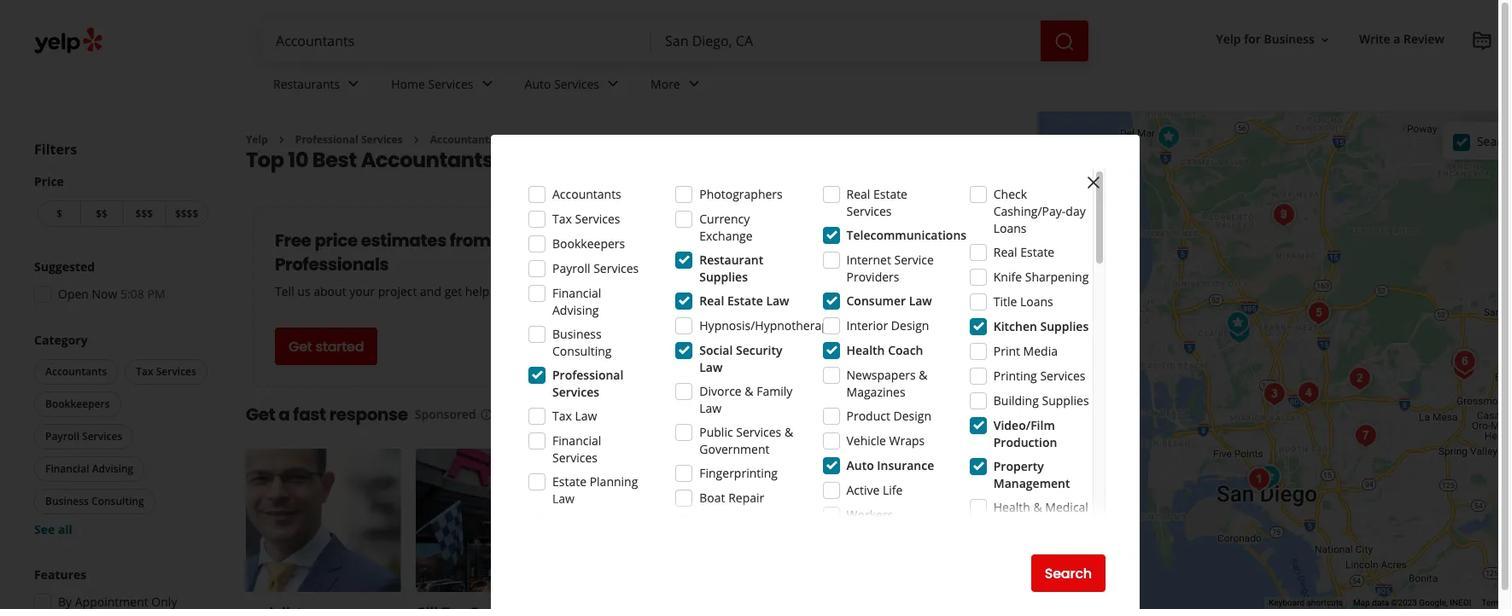 Task type: vqa. For each thing, say whether or not it's contained in the screenshot.
top Blog
no



Task type: describe. For each thing, give the bounding box(es) containing it.
features group
[[29, 567, 212, 610]]

leroy chen tax service image
[[1349, 419, 1383, 453]]

professional services inside search dialog
[[552, 367, 624, 400]]

active
[[847, 482, 880, 499]]

taxlana image
[[1343, 362, 1377, 396]]

product
[[847, 408, 890, 424]]

yelp for yelp for business
[[1216, 31, 1241, 47]]

l & l tax services image
[[1447, 351, 1481, 385]]

bookkeepers inside search dialog
[[552, 236, 625, 252]]

knife
[[994, 269, 1022, 285]]

services up businesses.
[[594, 260, 639, 277]]

real estate
[[994, 244, 1055, 260]]

media
[[1023, 343, 1058, 359]]

vehicle
[[847, 433, 886, 449]]

services inside "real estate services"
[[847, 203, 892, 219]]

title
[[994, 294, 1017, 310]]

restaurant supplies
[[699, 252, 763, 285]]

1 vertical spatial loans
[[1020, 294, 1053, 310]]

financial advising inside search dialog
[[552, 285, 601, 318]]

category
[[34, 332, 88, 348]]

& for newspapers
[[919, 367, 928, 383]]

help
[[465, 284, 490, 300]]

kitchen
[[994, 318, 1037, 335]]

24 chevron down v2 image for restaurants
[[343, 74, 364, 94]]

$$$$
[[175, 207, 198, 221]]

loans inside 'check cashing/pay-day loans'
[[994, 220, 1027, 237]]

design for product design
[[894, 408, 932, 424]]

printing
[[994, 368, 1037, 384]]

product design
[[847, 408, 932, 424]]

payroll services inside search dialog
[[552, 260, 639, 277]]

tax inside button
[[136, 365, 153, 379]]

business consulting button
[[34, 489, 155, 515]]

and
[[420, 284, 441, 300]]

ferregut services image
[[1342, 596, 1376, 610]]

write a review
[[1359, 31, 1445, 47]]

sponsored
[[523, 284, 582, 300]]

16 chevron down v2 image
[[1318, 33, 1332, 47]]

public services & government
[[699, 424, 793, 458]]

building
[[994, 393, 1039, 409]]

your
[[349, 284, 375, 300]]

yelp for 'yelp' link
[[246, 132, 268, 147]]

accountants link
[[430, 132, 494, 147]]

price
[[34, 173, 64, 190]]

payroll services button
[[34, 424, 133, 450]]

gill tax group image
[[1242, 462, 1276, 496]]

top hat tax & financial service image
[[1267, 198, 1301, 232]]

24 chevron down v2 image for home services
[[477, 74, 497, 94]]

24 chevron down v2 image for more
[[684, 74, 704, 94]]

interior
[[847, 318, 888, 334]]

all
[[58, 522, 72, 538]]

estimates
[[361, 229, 447, 253]]

free price estimates from local tax professionals image
[[849, 249, 934, 334]]

consulting inside search dialog
[[552, 343, 612, 359]]

open
[[58, 286, 89, 302]]

services left 24 chevron down v2 image
[[554, 76, 599, 92]]

law up interior design
[[909, 293, 932, 309]]

boat
[[699, 490, 725, 506]]

accountants inside "button"
[[45, 365, 107, 379]]

california
[[662, 146, 764, 175]]

o
[[1508, 599, 1511, 608]]

day
[[1066, 203, 1086, 219]]

map
[[1353, 599, 1370, 608]]

yelp link
[[246, 132, 268, 147]]

more link
[[637, 61, 718, 111]]

medical
[[1045, 499, 1089, 516]]

health for health & medical
[[994, 499, 1030, 516]]

services down pm
[[156, 365, 196, 379]]

tax services inside button
[[136, 365, 196, 379]]

notifications image
[[1506, 24, 1511, 58]]

security
[[736, 342, 783, 359]]

auto insurance
[[847, 458, 934, 474]]

imaccounting image
[[1223, 315, 1257, 349]]

advising inside search dialog
[[552, 302, 599, 318]]

user actions element
[[1203, 21, 1511, 126]]

real for real estate services
[[847, 186, 870, 202]]

& inside "public services & government"
[[785, 424, 793, 441]]

$$$
[[135, 207, 153, 221]]

restaurants
[[273, 76, 340, 92]]

search inside search button
[[1045, 564, 1092, 584]]

life
[[883, 482, 903, 499]]

$
[[56, 207, 62, 221]]

tax services inside search dialog
[[552, 211, 620, 227]]

features
[[34, 567, 86, 583]]

& for divorce
[[745, 383, 754, 400]]

top hat tax & financial service image
[[1267, 198, 1301, 232]]

bookkeepers inside button
[[45, 397, 110, 412]]

video/film
[[994, 418, 1055, 434]]

get
[[445, 284, 462, 300]]

printing services
[[994, 368, 1086, 384]]

kitchen supplies
[[994, 318, 1089, 335]]

terms o link
[[1482, 599, 1511, 608]]

projects image
[[1472, 31, 1492, 51]]

inegi
[[1450, 599, 1471, 608]]

home services link
[[378, 61, 511, 111]]

fast
[[293, 403, 326, 427]]

family
[[757, 383, 793, 400]]

estate inside the estate planning law
[[552, 474, 587, 490]]

estate for real estate law
[[727, 293, 763, 309]]

planning
[[590, 474, 638, 490]]

supplies for building supplies
[[1042, 393, 1089, 409]]

auto for auto insurance
[[847, 458, 874, 474]]

1 vertical spatial financial
[[552, 433, 601, 449]]

repair
[[728, 490, 764, 506]]

estate planning law
[[552, 474, 638, 507]]

telecommunications
[[847, 227, 967, 243]]

business inside search dialog
[[552, 326, 602, 342]]

consulting inside button
[[91, 494, 144, 509]]

project
[[378, 284, 417, 300]]

internet service providers
[[847, 252, 934, 285]]

yelp for business button
[[1209, 24, 1339, 55]]

accountants inside search dialog
[[552, 186, 621, 202]]

san
[[551, 146, 590, 175]]

real for real estate
[[994, 244, 1017, 260]]

businesses.
[[586, 284, 650, 300]]

professional services link
[[295, 132, 403, 147]]

10
[[288, 146, 308, 175]]

get for get started
[[289, 337, 312, 357]]

near
[[497, 146, 547, 175]]

services inside the financial services
[[552, 450, 598, 466]]

search dialog
[[0, 0, 1511, 610]]

top 10 best accountants near san diego, california
[[246, 146, 764, 175]]

a for write
[[1394, 31, 1401, 47]]

5:08
[[120, 286, 144, 302]]

data
[[1372, 599, 1389, 608]]

payroll inside button
[[45, 429, 79, 444]]

taxplus image
[[1221, 306, 1255, 340]]

gill tax group image
[[1242, 462, 1276, 496]]

©2023
[[1391, 599, 1417, 608]]

workers compensation law
[[847, 507, 928, 558]]

open now 5:08 pm
[[58, 286, 165, 302]]

16 chevron right v2 image for professional services
[[275, 133, 288, 147]]

newspapers & magazines
[[847, 367, 928, 400]]

see
[[34, 522, 55, 538]]

tax law
[[552, 408, 597, 424]]

0 horizontal spatial from
[[450, 229, 491, 253]]

supplies for restaurant supplies
[[699, 269, 748, 285]]

$$ button
[[80, 201, 123, 227]]

services up tax law
[[552, 384, 599, 400]]

business inside yelp for business button
[[1264, 31, 1315, 47]]



Task type: locate. For each thing, give the bounding box(es) containing it.
1 24 chevron down v2 image from the left
[[343, 74, 364, 94]]

yelp left for
[[1216, 31, 1241, 47]]

0 vertical spatial design
[[891, 318, 929, 334]]

2 horizontal spatial real
[[994, 244, 1017, 260]]

24 chevron down v2 image right the restaurants
[[343, 74, 364, 94]]

1 vertical spatial a
[[279, 403, 290, 427]]

business consulting inside button
[[45, 494, 144, 509]]

1 horizontal spatial health
[[994, 499, 1030, 516]]

2 vertical spatial real
[[699, 293, 724, 309]]

tax inside free price estimates from local tax professionals tell us about your project and get help from sponsored businesses.
[[539, 229, 569, 253]]

group containing suggested
[[29, 259, 212, 308]]

divorce & family law
[[699, 383, 793, 417]]

0 horizontal spatial 16 chevron right v2 image
[[275, 133, 288, 147]]

real up knife
[[994, 244, 1017, 260]]

accountants button
[[34, 359, 118, 385]]

bookkeepers down accountants "button"
[[45, 397, 110, 412]]

group
[[29, 259, 212, 308], [31, 332, 212, 539]]

1 vertical spatial bookkeepers
[[45, 397, 110, 412]]

supplies up media at the right
[[1040, 318, 1089, 335]]

tax
[[552, 211, 572, 227], [539, 229, 569, 253], [136, 365, 153, 379], [552, 408, 572, 424]]

1 horizontal spatial real
[[847, 186, 870, 202]]

suggested
[[34, 259, 95, 275]]

social security law
[[699, 342, 783, 376]]

yelp inside button
[[1216, 31, 1241, 47]]

health down management
[[994, 499, 1030, 516]]

$$
[[96, 207, 108, 221]]

1 horizontal spatial tax services
[[552, 211, 620, 227]]

tax down san
[[552, 211, 572, 227]]

24 chevron down v2 image right home services
[[477, 74, 497, 94]]

real up "telecommunications"
[[847, 186, 870, 202]]

services right 'best'
[[361, 132, 403, 147]]

1 horizontal spatial professional services
[[552, 367, 624, 400]]

supplies
[[699, 269, 748, 285], [1040, 318, 1089, 335], [1042, 393, 1089, 409]]

real for real estate law
[[699, 293, 724, 309]]

24 chevron down v2 image
[[343, 74, 364, 94], [477, 74, 497, 94], [684, 74, 704, 94]]

1 vertical spatial group
[[31, 332, 212, 539]]

estate up knife sharpening
[[1020, 244, 1055, 260]]

a for get
[[279, 403, 290, 427]]

get
[[289, 337, 312, 357], [246, 403, 275, 427]]

advising inside button
[[92, 462, 133, 476]]

accountants
[[430, 132, 494, 147], [361, 146, 493, 175], [552, 186, 621, 202], [45, 365, 107, 379]]

a
[[1394, 31, 1401, 47], [279, 403, 290, 427]]

1 vertical spatial auto
[[847, 458, 874, 474]]

design up the coach
[[891, 318, 929, 334]]

0 vertical spatial health
[[847, 342, 885, 359]]

1 vertical spatial yelp
[[246, 132, 268, 147]]

advising down sponsored
[[552, 302, 599, 318]]

review
[[1404, 31, 1445, 47]]

get left 'fast'
[[246, 403, 275, 427]]

1 horizontal spatial advising
[[552, 302, 599, 318]]

16 chevron right v2 image left accountants 'link'
[[410, 133, 423, 147]]

print media
[[994, 343, 1058, 359]]

free
[[275, 229, 311, 253]]

16 chevron right v2 image right 'yelp' link
[[275, 133, 288, 147]]

services up financial advising button
[[82, 429, 122, 444]]

law down divorce
[[699, 400, 722, 417]]

1 horizontal spatial 24 chevron down v2 image
[[477, 74, 497, 94]]

auto up active at the bottom
[[847, 458, 874, 474]]

terms
[[1482, 599, 1506, 608]]

tax services down pm
[[136, 365, 196, 379]]

now
[[92, 286, 117, 302]]

0 vertical spatial loans
[[994, 220, 1027, 237]]

services up the estate planning law
[[552, 450, 598, 466]]

1 horizontal spatial yelp
[[1216, 31, 1241, 47]]

0 horizontal spatial bookkeepers
[[45, 397, 110, 412]]

estate down the financial services
[[552, 474, 587, 490]]

0 vertical spatial professional services
[[295, 132, 403, 147]]

get started button
[[275, 328, 378, 366]]

law inside social security law
[[699, 359, 723, 376]]

financial advising inside financial advising button
[[45, 462, 133, 476]]

1 vertical spatial health
[[994, 499, 1030, 516]]

h&r block image
[[1502, 350, 1511, 384]]

newspapers
[[847, 367, 916, 383]]

tax services down san
[[552, 211, 620, 227]]

consulting up tax law
[[552, 343, 612, 359]]

1 vertical spatial search
[[1045, 564, 1092, 584]]

business
[[1264, 31, 1315, 47], [552, 326, 602, 342], [45, 494, 89, 509]]

$$$ button
[[123, 201, 165, 227]]

0 vertical spatial payroll services
[[552, 260, 639, 277]]

law down the financial services
[[552, 491, 575, 507]]

payroll down bookkeepers button
[[45, 429, 79, 444]]

0 vertical spatial real
[[847, 186, 870, 202]]

consumer
[[847, 293, 906, 309]]

estate up "telecommunications"
[[873, 186, 908, 202]]

from right help
[[493, 284, 520, 300]]

home
[[391, 76, 425, 92]]

& down management
[[1033, 499, 1042, 516]]

1 horizontal spatial a
[[1394, 31, 1401, 47]]

business consulting inside search dialog
[[552, 326, 612, 359]]

& left family on the bottom of the page
[[745, 383, 754, 400]]

payroll services up businesses.
[[552, 260, 639, 277]]

auto inside business categories "element"
[[525, 76, 551, 92]]

0 vertical spatial search
[[1477, 133, 1511, 149]]

services right home
[[428, 76, 473, 92]]

google image
[[1042, 587, 1099, 610]]

business left 16 chevron down v2 image
[[1264, 31, 1315, 47]]

professional up tax law
[[552, 367, 624, 383]]

tax right accountants "button"
[[136, 365, 153, 379]]

services inside "public services & government"
[[736, 424, 781, 441]]

0 vertical spatial from
[[450, 229, 491, 253]]

24 chevron down v2 image inside home services link
[[477, 74, 497, 94]]

0 vertical spatial supplies
[[699, 269, 748, 285]]

grigg financial group image
[[1292, 376, 1326, 410]]

tax services button
[[125, 359, 207, 385]]

0 vertical spatial bookkeepers
[[552, 236, 625, 252]]

print
[[994, 343, 1020, 359]]

0 vertical spatial advising
[[552, 302, 599, 318]]

& for health
[[1033, 499, 1042, 516]]

0 vertical spatial business consulting
[[552, 326, 612, 359]]

16 info v2 image
[[480, 408, 493, 422]]

professional
[[295, 132, 358, 147], [552, 367, 624, 383]]

1 vertical spatial payroll
[[45, 429, 79, 444]]

professional services up tax law
[[552, 367, 624, 400]]

2 horizontal spatial business
[[1264, 31, 1315, 47]]

0 vertical spatial get
[[289, 337, 312, 357]]

business up all
[[45, 494, 89, 509]]

0 horizontal spatial business
[[45, 494, 89, 509]]

supplies down restaurant
[[699, 269, 748, 285]]

real down "restaurant supplies"
[[699, 293, 724, 309]]

search button
[[1031, 555, 1106, 593]]

0 vertical spatial financial advising
[[552, 285, 601, 318]]

internet
[[847, 252, 891, 268]]

3 24 chevron down v2 image from the left
[[684, 74, 704, 94]]

professional inside search dialog
[[552, 367, 624, 383]]

24 chevron down v2 image right more on the left top of the page
[[684, 74, 704, 94]]

get for get a fast response
[[246, 403, 275, 427]]

property management
[[994, 458, 1070, 492]]

1 vertical spatial tax services
[[136, 365, 196, 379]]

knife sharpening
[[994, 269, 1089, 285]]

1 horizontal spatial auto
[[847, 458, 874, 474]]

24 chevron down v2 image inside more link
[[684, 74, 704, 94]]

0 vertical spatial professional
[[295, 132, 358, 147]]

workers
[[847, 507, 893, 523]]

terms o
[[1482, 599, 1511, 608]]

auto left 24 chevron down v2 image
[[525, 76, 551, 92]]

keyboard
[[1269, 599, 1305, 608]]

supplies inside "restaurant supplies"
[[699, 269, 748, 285]]

business inside business consulting button
[[45, 494, 89, 509]]

financial inside button
[[45, 462, 89, 476]]

health for health coach
[[847, 342, 885, 359]]

business categories element
[[260, 61, 1511, 111]]

0 horizontal spatial financial advising
[[45, 462, 133, 476]]

1 horizontal spatial bookkeepers
[[552, 236, 625, 252]]

law down social
[[699, 359, 723, 376]]

0 horizontal spatial payroll
[[45, 429, 79, 444]]

0 horizontal spatial 24 chevron down v2 image
[[343, 74, 364, 94]]

write
[[1359, 31, 1391, 47]]

0 vertical spatial auto
[[525, 76, 551, 92]]

2 24 chevron down v2 image from the left
[[477, 74, 497, 94]]

financial services
[[552, 433, 601, 466]]

estate inside "real estate services"
[[873, 186, 908, 202]]

1 horizontal spatial payroll
[[552, 260, 590, 277]]

law inside divorce & family law
[[699, 400, 722, 417]]

0 vertical spatial consulting
[[552, 343, 612, 359]]

payroll services down bookkeepers button
[[45, 429, 122, 444]]

dimov tax specialists image
[[1253, 460, 1287, 494]]

boat repair
[[699, 490, 764, 506]]

david york's tax service image
[[1258, 377, 1292, 411]]

public
[[699, 424, 733, 441]]

0 vertical spatial group
[[29, 259, 212, 308]]

wraps
[[889, 433, 925, 449]]

1 horizontal spatial business
[[552, 326, 602, 342]]

1 vertical spatial from
[[493, 284, 520, 300]]

bookkeepers
[[552, 236, 625, 252], [45, 397, 110, 412]]

& down the coach
[[919, 367, 928, 383]]

tell
[[275, 284, 294, 300]]

0 horizontal spatial business consulting
[[45, 494, 144, 509]]

professional services down restaurants link
[[295, 132, 403, 147]]

coach
[[888, 342, 923, 359]]

0 horizontal spatial tax services
[[136, 365, 196, 379]]

get inside button
[[289, 337, 312, 357]]

1 horizontal spatial business consulting
[[552, 326, 612, 359]]

0 horizontal spatial search
[[1045, 564, 1092, 584]]

david yorks tax service image
[[1152, 120, 1186, 154]]

None search field
[[262, 20, 1092, 61]]

2 vertical spatial business
[[45, 494, 89, 509]]

0 horizontal spatial get
[[246, 403, 275, 427]]

0 horizontal spatial a
[[279, 403, 290, 427]]

1 horizontal spatial professional
[[552, 367, 624, 383]]

1 vertical spatial professional services
[[552, 367, 624, 400]]

1 horizontal spatial financial advising
[[552, 285, 601, 318]]

payroll inside search dialog
[[552, 260, 590, 277]]

exchange
[[699, 228, 753, 244]]

2 vertical spatial supplies
[[1042, 393, 1089, 409]]

get left started
[[289, 337, 312, 357]]

law inside workers compensation law
[[847, 541, 869, 558]]

design up the wraps
[[894, 408, 932, 424]]

price
[[315, 229, 358, 253]]

& inside divorce & family law
[[745, 383, 754, 400]]

law down compensation
[[847, 541, 869, 558]]

yelp for business
[[1216, 31, 1315, 47]]

professionals
[[275, 253, 389, 277]]

health coach
[[847, 342, 923, 359]]

photographers
[[699, 186, 783, 202]]

estate for real estate
[[1020, 244, 1055, 260]]

map region
[[943, 88, 1511, 610]]

bookkeepers up businesses.
[[552, 236, 625, 252]]

0 vertical spatial payroll
[[552, 260, 590, 277]]

law up the financial services
[[575, 408, 597, 424]]

auto inside search dialog
[[847, 458, 874, 474]]

2 16 chevron right v2 image from the left
[[410, 133, 423, 147]]

payroll services inside button
[[45, 429, 122, 444]]

financial advising button
[[34, 457, 145, 482]]

0 vertical spatial business
[[1264, 31, 1315, 47]]

0 horizontal spatial payroll services
[[45, 429, 122, 444]]

0 vertical spatial a
[[1394, 31, 1401, 47]]

0 horizontal spatial real
[[699, 293, 724, 309]]

search
[[1477, 133, 1511, 149], [1045, 564, 1092, 584]]

health down interior
[[847, 342, 885, 359]]

next image
[[981, 405, 1002, 426]]

auto for auto services
[[525, 76, 551, 92]]

cka accounting and tax services image
[[1448, 345, 1482, 379], [1448, 345, 1482, 379]]

us
[[297, 284, 310, 300]]

write a review link
[[1352, 24, 1451, 55]]

social
[[699, 342, 733, 359]]

check cashing/pay-day loans
[[994, 186, 1086, 237]]

1 vertical spatial consulting
[[91, 494, 144, 509]]

price group
[[34, 173, 212, 231]]

1 vertical spatial get
[[246, 403, 275, 427]]

payroll up sponsored
[[552, 260, 590, 277]]

real inside "real estate services"
[[847, 186, 870, 202]]

video/film production
[[994, 418, 1057, 451]]

currency
[[699, 211, 750, 227]]

1 vertical spatial real
[[994, 244, 1017, 260]]

services up the 'building supplies'
[[1040, 368, 1086, 384]]

0 vertical spatial yelp
[[1216, 31, 1241, 47]]

1 vertical spatial payroll services
[[45, 429, 122, 444]]

tax up the financial services
[[552, 408, 572, 424]]

yelp left 10
[[246, 132, 268, 147]]

financial advising
[[552, 285, 601, 318], [45, 462, 133, 476]]

& inside newspapers & magazines
[[919, 367, 928, 383]]

services up "government"
[[736, 424, 781, 441]]

cashing/pay-
[[994, 203, 1066, 219]]

1 vertical spatial business
[[552, 326, 602, 342]]

1 vertical spatial supplies
[[1040, 318, 1089, 335]]

24 chevron down v2 image inside restaurants link
[[343, 74, 364, 94]]

building supplies
[[994, 393, 1089, 409]]

free price estimates from local tax professionals tell us about your project and get help from sponsored businesses.
[[275, 229, 650, 300]]

government
[[699, 441, 770, 458]]

for
[[1244, 31, 1261, 47]]

0 vertical spatial tax services
[[552, 211, 620, 227]]

real estate services
[[847, 186, 908, 219]]

tax right local
[[539, 229, 569, 253]]

services down san
[[575, 211, 620, 227]]

a right write
[[1394, 31, 1401, 47]]

0 horizontal spatial advising
[[92, 462, 133, 476]]

0 horizontal spatial yelp
[[246, 132, 268, 147]]

law up hypnosis/hypnotherapy
[[766, 293, 789, 309]]

1 16 chevron right v2 image from the left
[[275, 133, 288, 147]]

supplies for kitchen supplies
[[1040, 318, 1089, 335]]

0 horizontal spatial consulting
[[91, 494, 144, 509]]

providers
[[847, 269, 899, 285]]

16 chevron right v2 image
[[275, 133, 288, 147], [410, 133, 423, 147]]

law inside the estate planning law
[[552, 491, 575, 507]]

& down family on the bottom of the page
[[785, 424, 793, 441]]

0 horizontal spatial auto
[[525, 76, 551, 92]]

home services
[[391, 76, 473, 92]]

1 vertical spatial financial advising
[[45, 462, 133, 476]]

0 horizontal spatial professional services
[[295, 132, 403, 147]]

auto services
[[525, 76, 599, 92]]

estate up hypnosis/hypnotherapy
[[727, 293, 763, 309]]

services up "telecommunications"
[[847, 203, 892, 219]]

1 vertical spatial business consulting
[[45, 494, 144, 509]]

16 chevron right v2 image for accountants
[[410, 133, 423, 147]]

a left 'fast'
[[279, 403, 290, 427]]

loans up kitchen supplies
[[1020, 294, 1053, 310]]

1 vertical spatial design
[[894, 408, 932, 424]]

advising up business consulting button
[[92, 462, 133, 476]]

design
[[891, 318, 929, 334], [894, 408, 932, 424]]

1 vertical spatial professional
[[552, 367, 624, 383]]

google,
[[1419, 599, 1448, 608]]

business down sponsored
[[552, 326, 602, 342]]

loans down "cashing/pay-"
[[994, 220, 1027, 237]]

0 horizontal spatial professional
[[295, 132, 358, 147]]

business consulting down financial advising button
[[45, 494, 144, 509]]

hoffman & associates image
[[1302, 296, 1336, 330], [1302, 296, 1336, 330]]

magazines
[[847, 384, 906, 400]]

2 horizontal spatial 24 chevron down v2 image
[[684, 74, 704, 94]]

from left local
[[450, 229, 491, 253]]

supplies down printing services
[[1042, 393, 1089, 409]]

0 horizontal spatial health
[[847, 342, 885, 359]]

close image
[[1083, 172, 1104, 193]]

consulting down financial advising button
[[91, 494, 144, 509]]

design for interior design
[[891, 318, 929, 334]]

1 horizontal spatial payroll services
[[552, 260, 639, 277]]

keyboard shortcuts
[[1269, 599, 1343, 608]]

consulting
[[552, 343, 612, 359], [91, 494, 144, 509]]

1 horizontal spatial consulting
[[552, 343, 612, 359]]

business consulting down sponsored
[[552, 326, 612, 359]]

24 chevron down v2 image
[[603, 74, 623, 94]]

1 horizontal spatial 16 chevron right v2 image
[[410, 133, 423, 147]]

professional down restaurants link
[[295, 132, 358, 147]]

shortcuts
[[1307, 599, 1343, 608]]

1 horizontal spatial search
[[1477, 133, 1511, 149]]

1 horizontal spatial from
[[493, 284, 520, 300]]

1 vertical spatial advising
[[92, 462, 133, 476]]

estate for real estate services
[[873, 186, 908, 202]]

map data ©2023 google, inegi
[[1353, 599, 1471, 608]]

search image
[[1054, 31, 1075, 52]]

2 vertical spatial financial
[[45, 462, 89, 476]]

1 horizontal spatial get
[[289, 337, 312, 357]]

group containing category
[[31, 332, 212, 539]]

0 vertical spatial financial
[[552, 285, 601, 301]]

real estate law
[[699, 293, 789, 309]]

tax services
[[552, 211, 620, 227], [136, 365, 196, 379]]

currency exchange
[[699, 211, 753, 244]]



